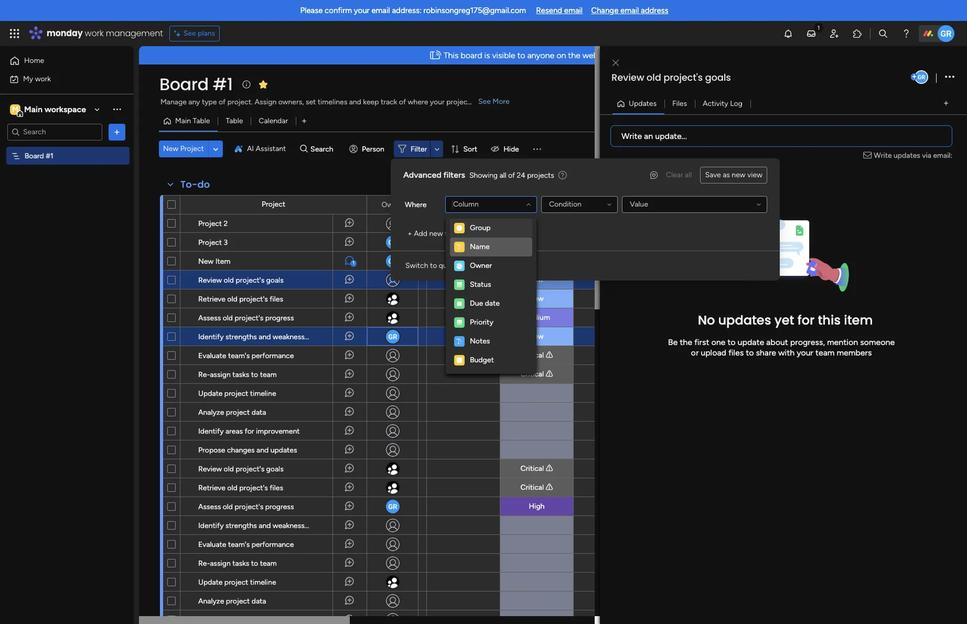 Task type: locate. For each thing, give the bounding box(es) containing it.
table down project.
[[226, 116, 243, 125]]

files
[[270, 295, 283, 304], [728, 348, 744, 358], [270, 484, 283, 492]]

1 vertical spatial write
[[874, 151, 892, 160]]

1 assess from the top
[[198, 314, 221, 323]]

1 update project timeline from the top
[[198, 389, 276, 398]]

of left 24
[[508, 171, 515, 180]]

management
[[106, 27, 163, 39]]

0 vertical spatial review old project's goals
[[611, 71, 731, 84]]

2 analyze project data from the top
[[198, 597, 266, 606]]

email right change
[[620, 6, 639, 15]]

1 v2 overdue deadline image from the top
[[431, 237, 439, 247]]

old inside field
[[647, 71, 661, 84]]

0 vertical spatial see
[[183, 29, 196, 38]]

medium
[[523, 238, 550, 246], [523, 313, 550, 322]]

clear all button
[[662, 167, 696, 184]]

work right my
[[35, 74, 51, 83]]

1 vertical spatial #1
[[46, 151, 53, 160]]

0 vertical spatial for
[[797, 311, 815, 329]]

1 image
[[814, 22, 823, 33]]

#1 up type
[[213, 72, 233, 96]]

2 vertical spatial low
[[530, 332, 544, 341]]

#1 inside list box
[[46, 151, 53, 160]]

1 horizontal spatial work
[[85, 27, 104, 39]]

assistant
[[256, 144, 286, 153]]

0 vertical spatial data
[[252, 408, 266, 417]]

0 vertical spatial due
[[448, 200, 462, 209]]

1 progress from the top
[[265, 314, 294, 323]]

0 horizontal spatial table
[[193, 116, 210, 125]]

save as new view
[[705, 170, 763, 179]]

0 vertical spatial due date
[[448, 200, 478, 209]]

log
[[730, 99, 742, 108]]

0 horizontal spatial new
[[429, 229, 443, 238]]

re-
[[198, 370, 210, 379], [198, 559, 210, 568]]

1 re-assign tasks to team from the top
[[198, 370, 277, 379]]

see left more
[[478, 97, 491, 106]]

this
[[444, 50, 459, 60]]

1 horizontal spatial write
[[874, 151, 892, 160]]

home button
[[6, 52, 113, 69]]

all inside advanced filters showing all of 24 projects
[[500, 171, 506, 180]]

1 horizontal spatial owner
[[470, 261, 492, 270]]

retrieve down new item
[[198, 295, 225, 304]]

plans
[[198, 29, 215, 38]]

0 horizontal spatial all
[[500, 171, 506, 180]]

nov 22
[[452, 220, 474, 228]]

new right add
[[429, 229, 443, 238]]

to inside button
[[430, 261, 437, 270]]

goals inside review old project's goals field
[[705, 71, 731, 84]]

option
[[0, 146, 134, 148]]

2 critical ⚠️️ from the top
[[521, 370, 553, 379]]

1 horizontal spatial new
[[198, 257, 214, 266]]

updates for no
[[718, 311, 771, 329]]

type
[[202, 98, 217, 106]]

main inside workspace selection element
[[24, 104, 43, 114]]

date down the status
[[485, 299, 500, 308]]

1 email from the left
[[371, 6, 390, 15]]

2 vertical spatial nov
[[453, 257, 466, 265]]

2 v2 overdue deadline image from the top
[[431, 256, 439, 266]]

write
[[621, 131, 642, 141], [874, 151, 892, 160]]

2 vertical spatial identify
[[198, 521, 224, 530]]

Board #1 field
[[157, 72, 235, 96]]

new item
[[198, 257, 230, 266]]

2 horizontal spatial email
[[620, 6, 639, 15]]

2 all from the left
[[500, 171, 506, 180]]

0 vertical spatial identify
[[198, 332, 224, 341]]

nov up filter at the top of page
[[452, 220, 465, 228]]

your right where
[[430, 98, 445, 106]]

1 ⚠️️ from the top
[[546, 351, 553, 360]]

close image
[[613, 59, 619, 67]]

1 low from the top
[[530, 275, 544, 284]]

with down "about"
[[778, 348, 795, 358]]

1 vertical spatial low
[[530, 294, 544, 303]]

1 vertical spatial main
[[175, 116, 191, 125]]

workspace
[[45, 104, 86, 114]]

2 low from the top
[[530, 294, 544, 303]]

review old project's goals down item
[[198, 276, 284, 285]]

column information image
[[486, 201, 494, 209]]

see inside "see plans" 'button'
[[183, 29, 196, 38]]

1 vertical spatial new
[[198, 257, 214, 266]]

1 vertical spatial team's
[[228, 540, 250, 549]]

0 horizontal spatial date
[[463, 200, 478, 209]]

search everything image
[[878, 28, 888, 39]]

email
[[371, 6, 390, 15], [564, 6, 583, 15], [620, 6, 639, 15]]

1 critical ⚠️️ from the top
[[521, 351, 553, 360]]

date inside field
[[463, 200, 478, 209]]

review down propose
[[198, 465, 222, 474]]

0 vertical spatial v2 overdue deadline image
[[431, 237, 439, 247]]

v2 overdue deadline image for nov 23
[[431, 237, 439, 247]]

0 vertical spatial update
[[198, 389, 223, 398]]

0 vertical spatial owner
[[382, 200, 404, 209]]

1 all from the left
[[685, 170, 692, 179]]

1 vertical spatial identify strengths and weaknesses
[[198, 521, 312, 530]]

nov down filter at the top of page
[[452, 238, 465, 246]]

1 vertical spatial performance
[[252, 540, 294, 549]]

your down progress,
[[797, 348, 813, 358]]

main inside button
[[175, 116, 191, 125]]

1 horizontal spatial see
[[478, 97, 491, 106]]

manage any type of project. assign owners, set timelines and keep track of where your project stands.
[[160, 98, 495, 106]]

0 horizontal spatial with
[[600, 50, 616, 60]]

nov
[[452, 220, 465, 228], [452, 238, 465, 246], [453, 257, 466, 265]]

v2 overdue deadline image right add
[[431, 237, 439, 247]]

review old project's goals
[[611, 71, 731, 84], [198, 276, 284, 285], [198, 465, 284, 474]]

2 progress from the top
[[265, 502, 294, 511]]

work right monday
[[85, 27, 104, 39]]

angle down image
[[213, 145, 218, 153]]

notifications image
[[783, 28, 793, 39]]

priority left condition
[[525, 200, 548, 209]]

Search field
[[308, 142, 339, 156]]

due down the status
[[470, 299, 483, 308]]

email for change email address
[[620, 6, 639, 15]]

due inside field
[[448, 200, 462, 209]]

#1 down search in workspace field
[[46, 151, 53, 160]]

strengths
[[225, 332, 257, 341], [225, 521, 257, 530]]

work
[[85, 27, 104, 39], [35, 74, 51, 83]]

table down any
[[193, 116, 210, 125]]

0 vertical spatial priority
[[525, 200, 548, 209]]

3 ⚠️️ from the top
[[546, 464, 553, 473]]

2 vertical spatial your
[[797, 348, 813, 358]]

0 vertical spatial with
[[600, 50, 616, 60]]

0 vertical spatial tasks
[[232, 370, 249, 379]]

this  board is visible to anyone on the web with a shareable link
[[444, 50, 674, 60]]

0 vertical spatial nov
[[452, 220, 465, 228]]

2 assess old project's progress from the top
[[198, 502, 294, 511]]

this
[[818, 311, 841, 329]]

1 table from the left
[[193, 116, 210, 125]]

greg robinson image
[[938, 25, 954, 42]]

nov for project 3
[[452, 238, 465, 246]]

stands.
[[472, 98, 495, 106]]

please
[[300, 6, 323, 15]]

email left address:
[[371, 6, 390, 15]]

table inside table button
[[226, 116, 243, 125]]

resend
[[536, 6, 562, 15]]

filters inside switch to quick filters button
[[458, 261, 477, 270]]

1 assess old project's progress from the top
[[198, 314, 294, 323]]

the inside be the first one to update about progress, mention someone or upload files to share with your team members
[[680, 337, 692, 347]]

greg robinson image
[[915, 70, 928, 84]]

1 vertical spatial add view image
[[302, 117, 306, 125]]

1 vertical spatial assess old project's progress
[[198, 502, 294, 511]]

1 horizontal spatial new
[[732, 170, 746, 179]]

1 update from the top
[[198, 389, 223, 398]]

work inside button
[[35, 74, 51, 83]]

my work button
[[6, 71, 113, 87]]

due
[[448, 200, 462, 209], [470, 299, 483, 308]]

due up nov 22
[[448, 200, 462, 209]]

1 vertical spatial files
[[728, 348, 744, 358]]

1 identify from the top
[[198, 332, 224, 341]]

of right type
[[219, 98, 226, 106]]

review old project's goals down changes
[[198, 465, 284, 474]]

with left a
[[600, 50, 616, 60]]

board #1 up any
[[159, 72, 233, 96]]

filter
[[445, 229, 460, 238]]

project.
[[227, 98, 253, 106]]

data
[[252, 408, 266, 417], [252, 597, 266, 606]]

3 critical ⚠️️ from the top
[[521, 464, 553, 473]]

with
[[600, 50, 616, 60], [778, 348, 795, 358]]

0 vertical spatial review
[[611, 71, 644, 84]]

nov left 21
[[453, 257, 466, 265]]

0 vertical spatial main
[[24, 104, 43, 114]]

1 performance from the top
[[252, 351, 294, 360]]

2 horizontal spatial updates
[[894, 151, 920, 160]]

1 vertical spatial timeline
[[250, 578, 276, 587]]

to
[[517, 50, 525, 60], [430, 261, 437, 270], [728, 337, 736, 347], [746, 348, 754, 358], [251, 370, 258, 379], [251, 559, 258, 568]]

⚠️️
[[546, 351, 553, 360], [546, 370, 553, 379], [546, 464, 553, 473], [546, 483, 553, 492]]

advanced
[[403, 170, 441, 180]]

v2 search image
[[300, 143, 308, 155]]

2 horizontal spatial of
[[508, 171, 515, 180]]

board #1 list box
[[0, 145, 134, 306]]

of right track
[[399, 98, 406, 106]]

updates up update
[[718, 311, 771, 329]]

0 vertical spatial evaluate
[[198, 351, 226, 360]]

new for new project
[[163, 144, 178, 153]]

1 vertical spatial filters
[[458, 261, 477, 270]]

1 vertical spatial retrieve
[[198, 484, 225, 492]]

table button
[[218, 113, 251, 130]]

new down main table button
[[163, 144, 178, 153]]

someone
[[860, 337, 895, 347]]

filters right quick
[[458, 261, 477, 270]]

board up any
[[159, 72, 209, 96]]

share
[[756, 348, 776, 358]]

owner
[[382, 200, 404, 209], [470, 261, 492, 270]]

for right yet
[[797, 311, 815, 329]]

0 vertical spatial #1
[[213, 72, 233, 96]]

new for new item
[[198, 257, 214, 266]]

email right resend
[[564, 6, 583, 15]]

4 critical from the top
[[521, 483, 544, 492]]

2 tasks from the top
[[232, 559, 249, 568]]

new left item
[[198, 257, 214, 266]]

progress
[[265, 314, 294, 323], [265, 502, 294, 511]]

2 critical from the top
[[521, 370, 544, 379]]

Priority field
[[522, 199, 551, 211]]

all left 24
[[500, 171, 506, 180]]

the right on
[[568, 50, 580, 60]]

tasks
[[232, 370, 249, 379], [232, 559, 249, 568]]

2 assess from the top
[[198, 502, 221, 511]]

write inside button
[[621, 131, 642, 141]]

1 horizontal spatial main
[[175, 116, 191, 125]]

priority up the notes
[[470, 318, 493, 327]]

resend email link
[[536, 6, 583, 15]]

1 vertical spatial work
[[35, 74, 51, 83]]

add view image down set
[[302, 117, 306, 125]]

1 horizontal spatial due
[[470, 299, 483, 308]]

1 vertical spatial the
[[680, 337, 692, 347]]

updates left via
[[894, 151, 920, 160]]

add view image
[[944, 100, 948, 108], [302, 117, 306, 125]]

write for write an update...
[[621, 131, 642, 141]]

due date up nov 22
[[448, 200, 478, 209]]

review old project's goals inside field
[[611, 71, 731, 84]]

0 vertical spatial analyze project data
[[198, 408, 266, 417]]

my work
[[23, 74, 51, 83]]

board #1 down search in workspace field
[[25, 151, 53, 160]]

assess old project's progress for medium
[[198, 314, 294, 323]]

1 horizontal spatial all
[[685, 170, 692, 179]]

retrieve down propose
[[198, 484, 225, 492]]

new inside button
[[163, 144, 178, 153]]

main right workspace image
[[24, 104, 43, 114]]

menu image
[[532, 144, 542, 154]]

team
[[815, 348, 835, 358], [260, 370, 277, 379], [260, 559, 277, 568]]

updates
[[629, 99, 657, 108]]

performance
[[252, 351, 294, 360], [252, 540, 294, 549]]

1 timeline from the top
[[250, 389, 276, 398]]

retrieve old project's files down item
[[198, 295, 283, 304]]

your right the "confirm"
[[354, 6, 370, 15]]

shareable
[[625, 50, 660, 60]]

person
[[362, 144, 384, 153]]

0 vertical spatial team's
[[228, 351, 250, 360]]

all right 'clear'
[[685, 170, 692, 179]]

0 horizontal spatial board #1
[[25, 151, 53, 160]]

add view image for calendar
[[302, 117, 306, 125]]

1 retrieve from the top
[[198, 295, 225, 304]]

your
[[354, 6, 370, 15], [430, 98, 445, 106], [797, 348, 813, 358]]

0 vertical spatial retrieve
[[198, 295, 225, 304]]

2 table from the left
[[226, 116, 243, 125]]

new right as
[[732, 170, 746, 179]]

1 vertical spatial v2 overdue deadline image
[[431, 256, 439, 266]]

link
[[662, 50, 674, 60]]

project
[[180, 144, 204, 153], [262, 200, 285, 209], [198, 219, 222, 228], [198, 238, 222, 247]]

retrieve old project's files down changes
[[198, 484, 283, 492]]

assess
[[198, 314, 221, 323], [198, 502, 221, 511]]

save
[[705, 170, 721, 179]]

monday
[[47, 27, 83, 39]]

1 horizontal spatial table
[[226, 116, 243, 125]]

for right areas
[[245, 427, 254, 436]]

0 vertical spatial low
[[530, 275, 544, 284]]

analyze
[[198, 408, 224, 417], [198, 597, 224, 606]]

1 horizontal spatial options image
[[945, 70, 954, 84]]

main down manage
[[175, 116, 191, 125]]

0 horizontal spatial board
[[25, 151, 44, 160]]

review down new item
[[198, 276, 222, 285]]

1 re- from the top
[[198, 370, 210, 379]]

1 horizontal spatial add view image
[[944, 100, 948, 108]]

options image right greg robinson image on the right
[[945, 70, 954, 84]]

the right be
[[680, 337, 692, 347]]

1 medium from the top
[[523, 238, 550, 246]]

review old project's goals down link
[[611, 71, 731, 84]]

0 vertical spatial write
[[621, 131, 642, 141]]

via
[[922, 151, 931, 160]]

Review old project's goals field
[[609, 71, 909, 84]]

22
[[467, 220, 474, 228]]

members
[[837, 348, 872, 358]]

filter
[[411, 144, 427, 153]]

nov 21
[[453, 257, 474, 265]]

0 horizontal spatial new
[[163, 144, 178, 153]]

1 vertical spatial re-
[[198, 559, 210, 568]]

0 horizontal spatial of
[[219, 98, 226, 106]]

2 performance from the top
[[252, 540, 294, 549]]

1 horizontal spatial for
[[797, 311, 815, 329]]

1 vertical spatial retrieve old project's files
[[198, 484, 283, 492]]

group
[[470, 223, 491, 232]]

v2 overdue deadline image right switch
[[431, 256, 439, 266]]

3 email from the left
[[620, 6, 639, 15]]

of
[[219, 98, 226, 106], [399, 98, 406, 106], [508, 171, 515, 180]]

0 vertical spatial re-assign tasks to team
[[198, 370, 277, 379]]

board
[[159, 72, 209, 96], [25, 151, 44, 160]]

owner up the status
[[470, 261, 492, 270]]

updates down improvement
[[270, 446, 297, 455]]

board down search in workspace field
[[25, 151, 44, 160]]

timelines
[[318, 98, 347, 106]]

help image
[[901, 28, 911, 39]]

1 retrieve old project's files from the top
[[198, 295, 283, 304]]

v2 overdue deadline image
[[431, 237, 439, 247], [431, 256, 439, 266]]

select product image
[[9, 28, 20, 39]]

write left via
[[874, 151, 892, 160]]

review down "close" image
[[611, 71, 644, 84]]

identify areas for improvement
[[198, 427, 300, 436]]

calendar button
[[251, 113, 296, 130]]

status
[[470, 280, 491, 289]]

1 high from the top
[[529, 219, 545, 228]]

main
[[24, 104, 43, 114], [175, 116, 191, 125]]

keep
[[363, 98, 379, 106]]

new for view
[[732, 170, 746, 179]]

0 horizontal spatial options image
[[112, 127, 122, 137]]

1 assign from the top
[[210, 370, 231, 379]]

options image
[[945, 70, 954, 84], [112, 127, 122, 137]]

workspace selection element
[[10, 103, 88, 117]]

0 vertical spatial date
[[463, 200, 478, 209]]

1 strengths from the top
[[225, 332, 257, 341]]

2 email from the left
[[564, 6, 583, 15]]

3 identify from the top
[[198, 521, 224, 530]]

0 vertical spatial update project timeline
[[198, 389, 276, 398]]

1 vertical spatial options image
[[112, 127, 122, 137]]

1 vertical spatial analyze
[[198, 597, 224, 606]]

assign
[[255, 98, 276, 106]]

1 team's from the top
[[228, 351, 250, 360]]

propose changes and updates
[[198, 446, 297, 455]]

0 vertical spatial goals
[[705, 71, 731, 84]]

1 horizontal spatial your
[[430, 98, 445, 106]]

robinsongreg175@gmail.com
[[423, 6, 526, 15]]

date left the column information image
[[463, 200, 478, 209]]

nov 23
[[452, 238, 474, 246]]

team inside be the first one to update about progress, mention someone or upload files to share with your team members
[[815, 348, 835, 358]]

evaluate
[[198, 351, 226, 360], [198, 540, 226, 549]]

table
[[193, 116, 210, 125], [226, 116, 243, 125]]

due date down the status
[[470, 299, 500, 308]]

1 vertical spatial analyze project data
[[198, 597, 266, 606]]

filters down sort popup button
[[443, 170, 465, 180]]

as
[[723, 170, 730, 179]]

owner left the where
[[382, 200, 404, 209]]

1 tasks from the top
[[232, 370, 249, 379]]

0 horizontal spatial #1
[[46, 151, 53, 160]]

2 weaknesses from the top
[[273, 521, 312, 530]]

options image down workspace options image
[[112, 127, 122, 137]]

project for project
[[262, 200, 285, 209]]

board #1
[[159, 72, 233, 96], [25, 151, 53, 160]]

0 horizontal spatial due
[[448, 200, 462, 209]]

1 vertical spatial weaknesses
[[273, 521, 312, 530]]

0 vertical spatial the
[[568, 50, 580, 60]]

v2 user feedback image
[[650, 170, 658, 181]]

1 vertical spatial assess
[[198, 502, 221, 511]]

see left the plans
[[183, 29, 196, 38]]

write left an
[[621, 131, 642, 141]]

add view image up 'email:' at the right top of page
[[944, 100, 948, 108]]

update project timeline
[[198, 389, 276, 398], [198, 578, 276, 587]]

work for monday
[[85, 27, 104, 39]]

0 vertical spatial weaknesses
[[273, 332, 312, 341]]

write for write updates via email:
[[874, 151, 892, 160]]

0 horizontal spatial see
[[183, 29, 196, 38]]

ai assistant button
[[230, 141, 290, 157]]

activity log button
[[695, 95, 750, 112]]

table inside main table button
[[193, 116, 210, 125]]

0 vertical spatial options image
[[945, 70, 954, 84]]

1 vertical spatial review old project's goals
[[198, 276, 284, 285]]

main for main workspace
[[24, 104, 43, 114]]

1 vertical spatial your
[[430, 98, 445, 106]]



Task type: describe. For each thing, give the bounding box(es) containing it.
1 horizontal spatial board #1
[[159, 72, 233, 96]]

an
[[644, 131, 653, 141]]

board inside list box
[[25, 151, 44, 160]]

of inside advanced filters showing all of 24 projects
[[508, 171, 515, 180]]

2 timeline from the top
[[250, 578, 276, 587]]

changes
[[227, 446, 255, 455]]

1 evaluate from the top
[[198, 351, 226, 360]]

nov for project 2
[[452, 220, 465, 228]]

where
[[405, 200, 427, 209]]

owner inside field
[[382, 200, 404, 209]]

2 data from the top
[[252, 597, 266, 606]]

files inside be the first one to update about progress, mention someone or upload files to share with your team members
[[728, 348, 744, 358]]

1 horizontal spatial board
[[159, 72, 209, 96]]

please confirm your email address: robinsongreg175@gmail.com
[[300, 6, 526, 15]]

2 vertical spatial goals
[[266, 465, 284, 474]]

1 identify strengths and weaknesses from the top
[[198, 332, 312, 341]]

areas
[[225, 427, 243, 436]]

main for main table
[[175, 116, 191, 125]]

2 update project timeline from the top
[[198, 578, 276, 587]]

change email address link
[[591, 6, 668, 15]]

apps image
[[852, 28, 863, 39]]

be
[[668, 337, 678, 347]]

1 vertical spatial goals
[[266, 276, 284, 285]]

+ add new filter
[[407, 229, 460, 238]]

1 data from the top
[[252, 408, 266, 417]]

budget
[[470, 356, 494, 364]]

Due date field
[[446, 199, 481, 211]]

envelope o image
[[863, 150, 874, 161]]

be the first one to update about progress, mention someone or upload files to share with your team members
[[668, 337, 895, 358]]

ai assistant
[[247, 144, 286, 153]]

1 critical from the top
[[521, 351, 544, 360]]

write updates via email:
[[874, 151, 952, 160]]

new project
[[163, 144, 204, 153]]

remove from favorites image
[[258, 79, 268, 89]]

+
[[407, 229, 412, 238]]

4 critical ⚠️️ from the top
[[521, 483, 553, 492]]

progress for high
[[265, 502, 294, 511]]

write an update...
[[621, 131, 687, 141]]

project inside button
[[180, 144, 204, 153]]

1 analyze project data from the top
[[198, 408, 266, 417]]

save as new view button
[[700, 167, 767, 184]]

filter button
[[394, 141, 443, 157]]

see more
[[478, 97, 510, 106]]

files
[[672, 99, 687, 108]]

new for filter
[[429, 229, 443, 238]]

4 ⚠️️ from the top
[[546, 483, 553, 492]]

2 re- from the top
[[198, 559, 210, 568]]

add
[[414, 229, 427, 238]]

0 vertical spatial files
[[270, 295, 283, 304]]

2 assign from the top
[[210, 559, 231, 568]]

column
[[453, 200, 479, 209]]

set
[[306, 98, 316, 106]]

0 horizontal spatial for
[[245, 427, 254, 436]]

updates for write
[[894, 151, 920, 160]]

updates button
[[613, 95, 664, 112]]

all inside clear all button
[[685, 170, 692, 179]]

2 strengths from the top
[[225, 521, 257, 530]]

2 vertical spatial team
[[260, 559, 277, 568]]

web
[[582, 50, 598, 60]]

0 horizontal spatial the
[[568, 50, 580, 60]]

assess for medium
[[198, 314, 221, 323]]

see for see more
[[478, 97, 491, 106]]

2 analyze from the top
[[198, 597, 224, 606]]

0 horizontal spatial updates
[[270, 446, 297, 455]]

1 horizontal spatial of
[[399, 98, 406, 106]]

2 retrieve from the top
[[198, 484, 225, 492]]

owners,
[[278, 98, 304, 106]]

address
[[641, 6, 668, 15]]

monday work management
[[47, 27, 163, 39]]

project for project 2
[[198, 219, 222, 228]]

progress for medium
[[265, 314, 294, 323]]

inbox image
[[806, 28, 817, 39]]

1 horizontal spatial date
[[485, 299, 500, 308]]

or
[[691, 348, 699, 358]]

work for my
[[35, 74, 51, 83]]

do
[[197, 178, 210, 191]]

view
[[747, 170, 763, 179]]

mention
[[827, 337, 858, 347]]

one
[[711, 337, 725, 347]]

main table
[[175, 116, 210, 125]]

confirm
[[325, 6, 352, 15]]

hide
[[504, 144, 519, 153]]

email for resend email
[[564, 6, 583, 15]]

2 vertical spatial files
[[270, 484, 283, 492]]

update...
[[655, 131, 687, 141]]

m
[[12, 105, 18, 114]]

2 identify from the top
[[198, 427, 224, 436]]

upload
[[701, 348, 726, 358]]

learn more image
[[558, 170, 567, 180]]

value
[[630, 200, 648, 209]]

item
[[844, 311, 873, 329]]

board
[[461, 50, 482, 60]]

add view image for activity log
[[944, 100, 948, 108]]

board #1 inside list box
[[25, 151, 53, 160]]

1 weaknesses from the top
[[273, 332, 312, 341]]

+ add new filter button
[[403, 226, 464, 242]]

invite members image
[[829, 28, 840, 39]]

showing
[[469, 171, 498, 180]]

calendar
[[259, 116, 288, 125]]

2 vertical spatial review
[[198, 465, 222, 474]]

no
[[698, 311, 715, 329]]

address:
[[392, 6, 421, 15]]

see plans button
[[169, 26, 220, 41]]

1 evaluate team's performance from the top
[[198, 351, 294, 360]]

more
[[493, 97, 510, 106]]

2 retrieve old project's files from the top
[[198, 484, 283, 492]]

my
[[23, 74, 33, 83]]

workspace image
[[10, 104, 20, 115]]

new project button
[[159, 141, 208, 157]]

1 vertical spatial owner
[[470, 261, 492, 270]]

resend email
[[536, 6, 583, 15]]

2 team's from the top
[[228, 540, 250, 549]]

2 update from the top
[[198, 578, 223, 587]]

with inside be the first one to update about progress, mention someone or upload files to share with your team members
[[778, 348, 795, 358]]

anyone
[[527, 50, 554, 60]]

0 horizontal spatial priority
[[470, 318, 493, 327]]

switch
[[405, 261, 428, 270]]

no updates yet for this item
[[698, 311, 873, 329]]

your inside be the first one to update about progress, mention someone or upload files to share with your team members
[[797, 348, 813, 358]]

2 vertical spatial review old project's goals
[[198, 465, 284, 474]]

update
[[738, 337, 764, 347]]

priority inside priority field
[[525, 200, 548, 209]]

assess old project's progress for high
[[198, 502, 294, 511]]

name
[[470, 242, 490, 251]]

3 critical from the top
[[521, 464, 544, 473]]

hide button
[[487, 141, 525, 157]]

1 vertical spatial review
[[198, 276, 222, 285]]

2 high from the top
[[529, 502, 545, 511]]

ai logo image
[[234, 145, 243, 153]]

2 re-assign tasks to team from the top
[[198, 559, 277, 568]]

first
[[694, 337, 709, 347]]

main workspace
[[24, 104, 86, 114]]

1 vertical spatial due date
[[470, 299, 500, 308]]

improvement
[[256, 427, 300, 436]]

0 horizontal spatial your
[[354, 6, 370, 15]]

To-do field
[[178, 178, 213, 191]]

see plans
[[183, 29, 215, 38]]

3 low from the top
[[530, 332, 544, 341]]

files button
[[664, 95, 695, 112]]

2 evaluate team's performance from the top
[[198, 540, 294, 549]]

1 analyze from the top
[[198, 408, 224, 417]]

due date inside due date field
[[448, 200, 478, 209]]

2 medium from the top
[[523, 313, 550, 322]]

see for see plans
[[183, 29, 196, 38]]

0 vertical spatial filters
[[443, 170, 465, 180]]

activity
[[703, 99, 728, 108]]

animation image
[[426, 47, 444, 64]]

1 vertical spatial team
[[260, 370, 277, 379]]

project for project 3
[[198, 238, 222, 247]]

progress,
[[790, 337, 825, 347]]

v2 overdue deadline image for nov 21
[[431, 256, 439, 266]]

Search in workspace field
[[22, 126, 88, 138]]

to-
[[180, 178, 197, 191]]

sort
[[463, 144, 477, 153]]

assess for high
[[198, 502, 221, 511]]

manage
[[160, 98, 187, 106]]

dapulse addbtn image
[[911, 73, 918, 80]]

workspace options image
[[112, 104, 122, 114]]

item
[[215, 257, 230, 266]]

project 3
[[198, 238, 228, 247]]

1 vertical spatial due
[[470, 299, 483, 308]]

switch to quick filters
[[405, 261, 477, 270]]

advanced filters showing all of 24 projects
[[403, 170, 554, 180]]

review inside field
[[611, 71, 644, 84]]

2 identify strengths and weaknesses from the top
[[198, 521, 312, 530]]

project's inside field
[[663, 71, 703, 84]]

show board description image
[[240, 79, 253, 90]]

Owner field
[[379, 199, 406, 211]]

clear
[[666, 170, 683, 179]]

24
[[517, 171, 525, 180]]

v2 expand column image
[[419, 197, 426, 206]]

write an update... button
[[610, 125, 952, 147]]

arrow down image
[[431, 143, 443, 155]]

visible
[[492, 50, 515, 60]]

2 evaluate from the top
[[198, 540, 226, 549]]

2 ⚠️️ from the top
[[546, 370, 553, 379]]



Task type: vqa. For each thing, say whether or not it's contained in the screenshot.
AI
yes



